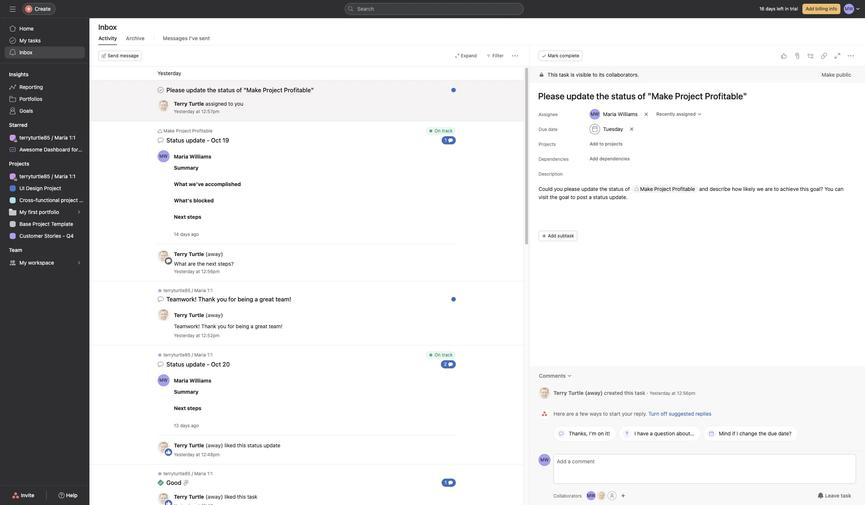 Task type: describe. For each thing, give the bounding box(es) containing it.
clear due date image
[[630, 127, 634, 132]]

projects element
[[0, 157, 89, 244]]

0 horizontal spatial make project profitable
[[164, 128, 213, 134]]

/ for good
[[192, 472, 193, 477]]

terryturtle85 / maria 1:1 for teamwork! thank you for being a great team!
[[164, 288, 213, 294]]

14 days ago
[[174, 232, 199, 238]]

make project profitable link
[[640, 186, 695, 192]]

collaborators
[[554, 494, 582, 499]]

leave
[[825, 493, 840, 500]]

yesterday inside 'terry turtle (away) created this task · yesterday at 12:56pm'
[[650, 391, 671, 397]]

send message
[[108, 53, 139, 59]]

projects
[[605, 141, 623, 147]]

1 archive notification image from the top
[[448, 89, 454, 95]]

expand button
[[452, 51, 480, 61]]

this for terry turtle (away) created this task · yesterday at 12:56pm
[[625, 390, 634, 397]]

turtle for terry turtle (away)
[[189, 312, 204, 319]]

0 vertical spatial inbox
[[98, 23, 117, 31]]

12:56pm inside terry turtle (away) what are the next steps? yesterday at 12:56pm
[[201, 269, 220, 275]]

achieve
[[781, 186, 799, 192]]

turtle for terry turtle (away) liked this task
[[189, 494, 204, 501]]

could you please update the status of
[[539, 186, 632, 192]]

functional
[[36, 197, 59, 204]]

blocked
[[193, 198, 214, 204]]

more actions for this task image
[[848, 53, 854, 59]]

send message button
[[98, 51, 142, 61]]

customer stories - q4
[[19, 233, 74, 239]]

1 for leftcount image
[[445, 138, 447, 143]]

we've
[[189, 181, 204, 188]]

the down add dependencies button on the right top of page
[[600, 186, 608, 192]]

make for make public button
[[822, 72, 835, 78]]

on track for status update - oct 20
[[435, 353, 453, 358]]

- for q4
[[63, 233, 65, 239]]

ago for oct 20
[[191, 424, 199, 429]]

my workspace
[[19, 260, 54, 266]]

portfolio
[[39, 209, 59, 216]]

replies
[[696, 411, 712, 418]]

sent
[[199, 35, 210, 41]]

its
[[599, 72, 605, 78]]

terry for terry turtle assigned to you yesterday at 12:57pm
[[174, 101, 188, 107]]

terryturtle85 / maria 1:1 link for design
[[4, 171, 85, 183]]

terry turtle link down 13 days ago at the bottom left of page
[[174, 443, 204, 449]]

please
[[564, 186, 580, 192]]

base project template
[[19, 221, 73, 227]]

at inside terry turtle (away) liked this status update yesterday at 12:48pm
[[196, 453, 200, 458]]

williams for oct 20
[[190, 378, 211, 384]]

turtle for terry turtle (away) created this task · yesterday at 12:56pm
[[569, 390, 584, 397]]

project profitable"
[[263, 87, 314, 94]]

customer
[[19, 233, 43, 239]]

assigned inside terry turtle assigned to you yesterday at 12:57pm
[[205, 101, 227, 107]]

dependencies
[[539, 157, 569, 162]]

archive notifications image
[[448, 474, 454, 480]]

more actions image for status update - oct 19
[[424, 130, 430, 136]]

1 steps from the top
[[187, 214, 202, 220]]

messages i've sent
[[163, 35, 210, 41]]

my for my tasks
[[19, 37, 27, 44]]

mark complete
[[548, 53, 580, 59]]

terry turtle (away)
[[174, 312, 223, 319]]

add subtask
[[548, 233, 574, 239]]

(away) for terry turtle (away) liked this status update yesterday at 12:48pm
[[206, 443, 223, 449]]

2 next from the top
[[174, 406, 186, 412]]

make project profitable inside 'button'
[[640, 186, 695, 192]]

reporting
[[19, 84, 43, 90]]

ago for oct 19
[[191, 232, 199, 238]]

the up terry turtle assigned to you yesterday at 12:57pm
[[207, 87, 216, 94]]

archive notifications image
[[448, 355, 454, 361]]

yesterday inside terry turtle (away) liked this status update yesterday at 12:48pm
[[174, 453, 195, 458]]

for for teamwork! thank you for being a great team!
[[228, 296, 236, 303]]

thank for teamwork! thank you for being a great team!
[[198, 296, 215, 303]]

terry turtle link down good
[[174, 494, 204, 501]]

turtle for terry turtle (away) what are the next steps? yesterday at 12:56pm
[[189, 251, 204, 258]]

terryturtle85 / maria 1:1 inside starred element
[[19, 135, 75, 141]]

first
[[28, 209, 38, 216]]

more actions image for status update - oct 20
[[424, 355, 430, 361]]

update for status
[[186, 87, 206, 94]]

maria williams for oct 19
[[174, 153, 211, 160]]

leave task
[[825, 493, 852, 500]]

assignee
[[539, 112, 558, 117]]

add dependencies button
[[587, 154, 633, 164]]

to left its
[[593, 72, 598, 78]]

tuesday button
[[587, 123, 627, 136]]

in
[[785, 6, 789, 12]]

maria inside starred element
[[54, 135, 68, 141]]

make project profitable button
[[632, 185, 698, 193]]

maria down status update - oct 20
[[174, 378, 188, 384]]

activity
[[98, 35, 117, 41]]

cross-functional project plan
[[19, 197, 89, 204]]

portfolios link
[[4, 93, 85, 105]]

complete
[[560, 53, 580, 59]]

/ for teamwork! thank you for being a great team!
[[192, 288, 193, 294]]

next
[[206, 261, 217, 267]]

·
[[647, 390, 648, 397]]

williams inside dropdown button
[[618, 111, 638, 117]]

(away) for terry turtle (away) created this task · yesterday at 12:56pm
[[585, 390, 603, 397]]

add to bookmarks image
[[436, 474, 442, 480]]

maria williams link for oct 20
[[174, 378, 211, 384]]

starred element
[[0, 119, 109, 157]]

terry for terry turtle (away) created this task · yesterday at 12:56pm
[[554, 390, 567, 397]]

terryturtle85 for on track
[[164, 353, 190, 358]]

a left great team!
[[255, 296, 258, 303]]

base project template link
[[4, 219, 85, 230]]

copy task link image
[[821, 53, 827, 59]]

the inside and describe how likely we are to achieve this goal? you can visit the goal to post a status update.
[[550, 194, 558, 201]]

update for oct 20
[[186, 362, 205, 368]]

add billing info button
[[803, 4, 841, 14]]

info
[[830, 6, 837, 12]]

14
[[174, 232, 179, 238]]

comments
[[539, 373, 566, 380]]

/ inside projects element
[[52, 173, 53, 180]]

- for oct 19
[[207, 137, 210, 144]]

please update the status of "make project profitable"
[[166, 87, 314, 94]]

what inside terry turtle (away) what are the next steps? yesterday at 12:56pm
[[174, 261, 187, 267]]

date?
[[779, 431, 792, 437]]

maria up status update - oct 20
[[194, 353, 206, 358]]

goal
[[559, 194, 569, 201]]

maria williams for oct 20
[[174, 378, 211, 384]]

2
[[444, 362, 447, 368]]

my for my workspace
[[19, 260, 27, 266]]

mind if i change the due date?
[[719, 431, 792, 437]]

a inside button
[[650, 431, 653, 437]]

question
[[655, 431, 675, 437]]

goal?
[[811, 186, 823, 192]]

liked for task
[[225, 494, 236, 501]]

team
[[9, 247, 22, 254]]

home link
[[4, 23, 85, 35]]

turn off suggested replies button
[[649, 411, 712, 418]]

1:1 inside starred element
[[69, 135, 75, 141]]

project inside 'button'
[[655, 186, 671, 192]]

1 for leftcount icon corresponding to 1
[[445, 481, 447, 486]]

terry for terry turtle (away) liked this task
[[174, 494, 188, 501]]

at inside terry turtle (away) what are the next steps? yesterday at 12:56pm
[[196, 269, 200, 275]]

status inside terry turtle (away) liked this status update yesterday at 12:48pm
[[247, 443, 262, 449]]

maria up terry turtle (away)
[[194, 288, 206, 294]]

terryturtle85 / maria 1:1 inside projects element
[[19, 173, 75, 180]]

add to bookmarks image for status update - oct 19
[[436, 130, 442, 136]]

maria down 12:48pm
[[194, 472, 206, 477]]

could
[[539, 186, 553, 192]]

terry turtle link down comments popup button at the right of page
[[554, 390, 584, 397]]

create
[[35, 6, 51, 12]]

see details, my first portfolio image
[[77, 210, 81, 215]]

to left start
[[603, 411, 608, 418]]

about…
[[677, 431, 695, 437]]

add for add to projects
[[590, 141, 598, 147]]

date
[[548, 127, 558, 132]]

teams element
[[0, 244, 89, 271]]

you inside main content
[[554, 186, 563, 192]]

a left few
[[576, 411, 579, 418]]

projects inside dropdown button
[[9, 161, 29, 167]]

my first portfolio link
[[4, 207, 85, 219]]

terryturtle85 for good
[[164, 472, 190, 477]]

template
[[51, 221, 73, 227]]

1 what from the top
[[174, 181, 188, 188]]

summary for status update - oct 19
[[174, 165, 199, 171]]

post
[[577, 194, 588, 201]]

terry turtle link down 14 days ago
[[174, 251, 204, 258]]

what's blocked
[[174, 198, 214, 204]]

starred
[[9, 122, 27, 128]]

maria down status update - oct 19
[[174, 153, 188, 160]]

to left 'achieve'
[[774, 186, 779, 192]]

for for teamwork! thank you for being a great team! yesterday at 12:52pm
[[228, 324, 234, 330]]

you inside teamwork! thank you for being a great team! yesterday at 12:52pm
[[218, 324, 226, 330]]

2 i from the left
[[737, 431, 738, 437]]

add for add dependencies
[[590, 156, 598, 162]]

tt inside main content
[[542, 391, 548, 396]]

dashboard
[[44, 147, 70, 153]]

make public
[[822, 72, 852, 78]]

at inside terry turtle assigned to you yesterday at 12:57pm
[[196, 109, 200, 114]]

task inside button
[[841, 493, 852, 500]]

this
[[548, 72, 558, 78]]

of inside main content
[[625, 186, 630, 192]]

subtask
[[558, 233, 574, 239]]

status inside and describe how likely we are to achieve this goal? you can visit the goal to post a status update.
[[593, 194, 608, 201]]

terry for terry turtle (away) liked this status update yesterday at 12:48pm
[[174, 443, 188, 449]]

awesome dashboard for new project link
[[4, 144, 109, 156]]

12:48pm
[[201, 453, 220, 458]]

q4
[[66, 233, 74, 239]]

add to projects
[[590, 141, 623, 147]]

1:1 inside projects element
[[69, 173, 75, 180]]

update inside dialog
[[582, 186, 598, 192]]

to inside add to projects button
[[600, 141, 604, 147]]

maria inside projects element
[[54, 173, 68, 180]]

days for status update - oct 19
[[180, 232, 190, 238]]

visible
[[576, 72, 591, 78]]



Task type: vqa. For each thing, say whether or not it's contained in the screenshot.
Add task… row
no



Task type: locate. For each thing, give the bounding box(es) containing it.
more actions image
[[512, 53, 518, 59]]

terryturtle85 up awesome
[[19, 135, 50, 141]]

2 track from the top
[[442, 353, 453, 358]]

teamwork! for teamwork! thank you for being a great team!
[[166, 296, 197, 303]]

recently
[[657, 111, 675, 117]]

being left great
[[236, 324, 249, 330]]

turtle for terry turtle assigned to you yesterday at 12:57pm
[[189, 101, 204, 107]]

1 vertical spatial teamwork!
[[174, 324, 200, 330]]

1 vertical spatial maria williams link
[[174, 378, 211, 384]]

being for great
[[236, 324, 249, 330]]

this for terry turtle (away) liked this status update yesterday at 12:48pm
[[237, 443, 246, 449]]

terry turtle link down 'please'
[[174, 101, 204, 107]]

you
[[825, 186, 834, 192]]

are left next at the left of the page
[[188, 261, 196, 267]]

2 horizontal spatial make
[[822, 72, 835, 78]]

thank for teamwork! thank you for being a great team! yesterday at 12:52pm
[[201, 324, 216, 330]]

1 liked from the top
[[225, 443, 236, 449]]

/ up dashboard
[[52, 135, 53, 141]]

0 vertical spatial my
[[19, 37, 27, 44]]

turtle inside terry turtle assigned to you yesterday at 12:57pm
[[189, 101, 204, 107]]

insights button
[[0, 71, 28, 78]]

thank up 12:52pm
[[201, 324, 216, 330]]

- left the "oct 19"
[[207, 137, 210, 144]]

next up 13
[[174, 406, 186, 412]]

turtle for terry turtle (away) liked this status update yesterday at 12:48pm
[[189, 443, 204, 449]]

of up update.
[[625, 186, 630, 192]]

add
[[806, 6, 815, 12], [590, 141, 598, 147], [590, 156, 598, 162], [548, 233, 557, 239]]

update inside terry turtle (away) liked this status update yesterday at 12:48pm
[[264, 443, 280, 449]]

0 vertical spatial next
[[174, 214, 186, 220]]

status for status update - oct 20
[[166, 362, 184, 368]]

2 archive notification image from the top
[[448, 130, 454, 136]]

on track up leftcount image
[[435, 128, 453, 134]]

2 more actions image from the top
[[424, 355, 430, 361]]

maria williams link down status update - oct 20
[[174, 378, 211, 384]]

please update the status of "make project profitable" dialog
[[530, 45, 865, 506]]

next steps up 13 days ago at the bottom left of page
[[174, 406, 202, 412]]

mind
[[719, 431, 731, 437]]

1 vertical spatial liked
[[225, 494, 236, 501]]

williams for oct 19
[[190, 153, 211, 160]]

help
[[66, 493, 78, 499]]

next
[[174, 214, 186, 220], [174, 406, 186, 412]]

please
[[166, 87, 185, 94]]

see details, my workspace image
[[77, 261, 81, 265]]

for left "new"
[[72, 147, 78, 153]]

a left great
[[251, 324, 254, 330]]

0 vertical spatial projects
[[539, 142, 556, 147]]

1 horizontal spatial assigned
[[677, 111, 696, 117]]

0 vertical spatial steps
[[187, 214, 202, 220]]

2 1 from the top
[[445, 481, 447, 486]]

status
[[218, 87, 235, 94], [609, 186, 624, 192], [593, 194, 608, 201], [247, 443, 262, 449]]

profitable inside 'button'
[[673, 186, 695, 192]]

are inside and describe how likely we are to achieve this goal? you can visit the goal to post a status update.
[[765, 186, 773, 192]]

0 vertical spatial maria williams link
[[174, 153, 211, 160]]

0 vertical spatial profitable
[[192, 128, 213, 134]]

1 vertical spatial more actions image
[[424, 355, 430, 361]]

my for my first portfolio
[[19, 209, 27, 216]]

track for oct 20
[[442, 353, 453, 358]]

1 vertical spatial on track
[[435, 353, 453, 358]]

you up goal
[[554, 186, 563, 192]]

0 vertical spatial assigned
[[205, 101, 227, 107]]

stories
[[44, 233, 61, 239]]

terryturtle85 up terry turtle (away)
[[164, 288, 190, 294]]

- for oct 20
[[207, 362, 210, 368]]

Task Name text field
[[534, 88, 856, 105]]

1 vertical spatial thank
[[201, 324, 216, 330]]

a right post
[[589, 194, 592, 201]]

2 vertical spatial maria williams
[[174, 378, 211, 384]]

2 vertical spatial for
[[228, 324, 234, 330]]

2 my from the top
[[19, 209, 27, 216]]

12:56pm down next at the left of the page
[[201, 269, 220, 275]]

at inside teamwork! thank you for being a great team! yesterday at 12:52pm
[[196, 333, 200, 339]]

terry turtle (away) created this task · yesterday at 12:56pm
[[554, 390, 696, 397]]

i left have
[[635, 431, 636, 437]]

for down teamwork! thank you for being a great team!
[[228, 324, 234, 330]]

portfolios
[[19, 96, 42, 102]]

ago right 14
[[191, 232, 199, 238]]

1 on from the top
[[435, 128, 441, 134]]

teamwork! for teamwork! thank you for being a great team! yesterday at 12:52pm
[[174, 324, 200, 330]]

liked inside terry turtle (away) liked this status update yesterday at 12:48pm
[[225, 443, 236, 449]]

make project profitable up status update - oct 19
[[164, 128, 213, 134]]

(away) for terry turtle (away)
[[206, 312, 223, 319]]

terryturtle85 up status update - oct 20
[[164, 353, 190, 358]]

3 my from the top
[[19, 260, 27, 266]]

liked for status
[[225, 443, 236, 449]]

assigned down please update the status of "make project profitable" "text box"
[[677, 111, 696, 117]]

make project profitable
[[164, 128, 213, 134], [640, 186, 695, 192]]

2 liked from the top
[[225, 494, 236, 501]]

add for add subtask
[[548, 233, 557, 239]]

yesterday inside terry turtle assigned to you yesterday at 12:57pm
[[174, 109, 195, 114]]

what left we've
[[174, 181, 188, 188]]

days
[[766, 6, 776, 12], [180, 232, 190, 238], [180, 424, 190, 429]]

off
[[661, 411, 668, 418]]

1 vertical spatial projects
[[9, 161, 29, 167]]

ui design project link
[[4, 183, 85, 195]]

1 summary from the top
[[174, 165, 199, 171]]

remove assignee image
[[644, 112, 649, 117]]

terry turtle (away) liked this status update yesterday at 12:48pm
[[174, 443, 280, 458]]

this for terry turtle (away) liked this task
[[237, 494, 246, 501]]

williams down status update - oct 20
[[190, 378, 211, 384]]

0 vertical spatial add to bookmarks image
[[436, 130, 442, 136]]

2 vertical spatial my
[[19, 260, 27, 266]]

you inside terry turtle assigned to you yesterday at 12:57pm
[[235, 101, 243, 107]]

1 vertical spatial ago
[[191, 424, 199, 429]]

add left the "billing"
[[806, 6, 815, 12]]

status update - oct 19
[[166, 137, 229, 144]]

1:1 down 12:48pm
[[207, 472, 213, 477]]

next steps down what's
[[174, 214, 202, 220]]

1 vertical spatial summary
[[174, 389, 199, 396]]

comments button
[[534, 370, 577, 383]]

ago
[[191, 232, 199, 238], [191, 424, 199, 429]]

1 vertical spatial for
[[228, 296, 236, 303]]

1 track from the top
[[442, 128, 453, 134]]

0 vertical spatial thank
[[198, 296, 215, 303]]

plan
[[79, 197, 89, 204]]

2 ago from the top
[[191, 424, 199, 429]]

/ up ui design project link
[[52, 173, 53, 180]]

0 vertical spatial summary
[[174, 165, 199, 171]]

your
[[622, 411, 633, 418]]

messages i've sent link
[[163, 35, 210, 45]]

1 vertical spatial next
[[174, 406, 186, 412]]

awesome
[[19, 147, 42, 153]]

1 vertical spatial steps
[[187, 406, 202, 412]]

more actions image
[[424, 130, 430, 136], [424, 355, 430, 361]]

inbox
[[98, 23, 117, 31], [19, 49, 32, 56]]

0 vertical spatial -
[[207, 137, 210, 144]]

make inside 'button'
[[640, 186, 653, 192]]

i'm
[[589, 431, 597, 437]]

1 terryturtle85 / maria 1:1 link from the top
[[4, 132, 85, 144]]

global element
[[0, 18, 89, 63]]

hide sidebar image
[[10, 6, 16, 12]]

maria williams link down status update - oct 19
[[174, 153, 211, 160]]

1 vertical spatial maria williams
[[174, 153, 211, 160]]

add subtask button
[[539, 231, 578, 242]]

to
[[593, 72, 598, 78], [228, 101, 233, 107], [600, 141, 604, 147], [774, 186, 779, 192], [571, 194, 576, 201], [603, 411, 608, 418]]

0 vertical spatial 1
[[445, 138, 447, 143]]

1:1 up the awesome dashboard for new project
[[69, 135, 75, 141]]

1 vertical spatial make project profitable
[[640, 186, 695, 192]]

teamwork! inside teamwork! thank you for being a great team! yesterday at 12:52pm
[[174, 324, 200, 330]]

update for oct 19
[[186, 137, 205, 144]]

my inside projects element
[[19, 209, 27, 216]]

(away) inside main content
[[585, 390, 603, 397]]

1 horizontal spatial projects
[[539, 142, 556, 147]]

a inside teamwork! thank you for being a great team! yesterday at 12:52pm
[[251, 324, 254, 330]]

leftcount image for 1
[[448, 481, 453, 486]]

1 vertical spatial my
[[19, 209, 27, 216]]

are right we
[[765, 186, 773, 192]]

profitable up status update - oct 19
[[192, 128, 213, 134]]

main content
[[530, 67, 865, 452]]

projects button
[[0, 160, 29, 168]]

terryturtle85 / maria 1:1 up awesome dashboard for new project link
[[19, 135, 75, 141]]

at inside 'terry turtle (away) created this task · yesterday at 12:56pm'
[[672, 391, 676, 397]]

1 horizontal spatial of
[[625, 186, 630, 192]]

terryturtle85 inside starred element
[[19, 135, 50, 141]]

0 vertical spatial being
[[238, 296, 253, 303]]

1 vertical spatial days
[[180, 232, 190, 238]]

1:1 for good
[[207, 472, 213, 477]]

send
[[108, 53, 119, 59]]

team button
[[0, 247, 22, 254]]

full screen image
[[835, 53, 841, 59]]

2 vertical spatial williams
[[190, 378, 211, 384]]

0 horizontal spatial profitable
[[192, 128, 213, 134]]

0 vertical spatial what
[[174, 181, 188, 188]]

archive notification image
[[448, 89, 454, 95], [448, 130, 454, 136], [448, 290, 454, 296]]

0 vertical spatial williams
[[618, 111, 638, 117]]

1 horizontal spatial profitable
[[673, 186, 695, 192]]

/ up terry turtle (away)
[[192, 288, 193, 294]]

for inside awesome dashboard for new project link
[[72, 147, 78, 153]]

0 vertical spatial liked
[[225, 443, 236, 449]]

1 next from the top
[[174, 214, 186, 220]]

maria
[[603, 111, 617, 117], [54, 135, 68, 141], [174, 153, 188, 160], [54, 173, 68, 180], [194, 288, 206, 294], [194, 353, 206, 358], [174, 378, 188, 384], [194, 472, 206, 477]]

task
[[559, 72, 569, 78], [635, 390, 646, 397], [841, 493, 852, 500], [247, 494, 258, 501]]

yesterday inside terry turtle (away) what are the next steps? yesterday at 12:56pm
[[174, 269, 195, 275]]

0 vertical spatial days
[[766, 6, 776, 12]]

1 vertical spatial profitable
[[673, 186, 695, 192]]

maria up ui design project link
[[54, 173, 68, 180]]

0 vertical spatial terryturtle85 / maria 1:1 link
[[4, 132, 85, 144]]

1 next steps from the top
[[174, 214, 202, 220]]

0 horizontal spatial of
[[236, 87, 242, 94]]

to inside terry turtle assigned to you yesterday at 12:57pm
[[228, 101, 233, 107]]

1 vertical spatial leftcount image
[[448, 481, 453, 486]]

0 vertical spatial are
[[765, 186, 773, 192]]

1 vertical spatial of
[[625, 186, 630, 192]]

terryturtle85 for teamwork! thank you for being a great team!
[[164, 288, 190, 294]]

2 summary from the top
[[174, 389, 199, 396]]

0 horizontal spatial inbox
[[19, 49, 32, 56]]

the inside terry turtle (away) what are the next steps? yesterday at 12:56pm
[[197, 261, 205, 267]]

terryturtle85 inside projects element
[[19, 173, 50, 180]]

0 vertical spatial 12:56pm
[[201, 269, 220, 275]]

update
[[186, 87, 206, 94], [186, 137, 205, 144], [582, 186, 598, 192], [186, 362, 205, 368], [264, 443, 280, 449]]

2 horizontal spatial are
[[765, 186, 773, 192]]

trial
[[790, 6, 798, 12]]

add to bookmarks image for status update - oct 20
[[436, 355, 442, 361]]

i have a question about…
[[635, 431, 695, 437]]

my left tasks
[[19, 37, 27, 44]]

2 add to bookmarks image from the top
[[436, 355, 442, 361]]

1 horizontal spatial i
[[737, 431, 738, 437]]

terry inside terry turtle (away) what are the next steps? yesterday at 12:56pm
[[174, 251, 188, 258]]

1 vertical spatial track
[[442, 353, 453, 358]]

maria williams down status update - oct 20
[[174, 378, 211, 384]]

add down the tuesday dropdown button
[[590, 141, 598, 147]]

main content containing this task is visible to its collaborators.
[[530, 67, 865, 452]]

terryturtle85 / maria 1:1 up terry turtle (away)
[[164, 288, 213, 294]]

2 leftcount image from the top
[[448, 481, 453, 486]]

of left "make
[[236, 87, 242, 94]]

12:57pm
[[201, 109, 219, 114]]

1 my from the top
[[19, 37, 27, 44]]

maria williams link for oct 19
[[174, 153, 211, 160]]

thank up terry turtle (away)
[[198, 296, 215, 303]]

mw
[[159, 154, 168, 159], [159, 378, 168, 384], [541, 458, 549, 463], [587, 494, 596, 499]]

thank inside teamwork! thank you for being a great team! yesterday at 12:52pm
[[201, 324, 216, 330]]

on for status update - oct 19
[[435, 128, 441, 134]]

0 vertical spatial on track
[[435, 128, 453, 134]]

inbox down my tasks at the left
[[19, 49, 32, 56]]

you up 12:52pm
[[218, 324, 226, 330]]

13
[[174, 424, 179, 429]]

terry turtle link
[[174, 101, 204, 107], [174, 251, 204, 258], [174, 312, 204, 319], [554, 390, 584, 397], [174, 443, 204, 449], [174, 494, 204, 501]]

terry
[[174, 101, 188, 107], [174, 251, 188, 258], [174, 312, 188, 319], [554, 390, 567, 397], [174, 443, 188, 449], [174, 494, 188, 501]]

days right 14
[[180, 232, 190, 238]]

you down please update the status of "make project profitable"
[[235, 101, 243, 107]]

0 vertical spatial archive notification image
[[448, 89, 454, 95]]

0 vertical spatial ago
[[191, 232, 199, 238]]

i right if
[[737, 431, 738, 437]]

1 vertical spatial on
[[435, 353, 441, 358]]

maria williams inside dropdown button
[[603, 111, 638, 117]]

you up terry turtle (away)
[[217, 296, 227, 303]]

1 vertical spatial archive notification image
[[448, 130, 454, 136]]

0 vertical spatial for
[[72, 147, 78, 153]]

0 vertical spatial of
[[236, 87, 242, 94]]

2 vertical spatial are
[[567, 411, 574, 418]]

2 vertical spatial -
[[207, 362, 210, 368]]

yesterday inside teamwork! thank you for being a great team! yesterday at 12:52pm
[[174, 333, 195, 339]]

0 vertical spatial leftcount image
[[448, 363, 453, 367]]

track for oct 19
[[442, 128, 453, 134]]

leftcount image for 2
[[448, 363, 453, 367]]

1:1 for on track
[[207, 353, 213, 358]]

archive link
[[126, 35, 145, 45]]

i
[[635, 431, 636, 437], [737, 431, 738, 437]]

1 vertical spatial assigned
[[677, 111, 696, 117]]

maria inside dropdown button
[[603, 111, 617, 117]]

2 terryturtle85 / maria 1:1 link from the top
[[4, 171, 85, 183]]

inbox inside global element
[[19, 49, 32, 56]]

yesterday
[[158, 70, 181, 76], [174, 109, 195, 114], [174, 269, 195, 275], [174, 333, 195, 339], [650, 391, 671, 397], [174, 453, 195, 458]]

projects inside main content
[[539, 142, 556, 147]]

/ inside starred element
[[52, 135, 53, 141]]

leftcount image down archive notifications image
[[448, 481, 453, 486]]

1 horizontal spatial 12:56pm
[[677, 391, 696, 397]]

you
[[235, 101, 243, 107], [554, 186, 563, 192], [217, 296, 227, 303], [218, 324, 226, 330]]

on for status update - oct 20
[[435, 353, 441, 358]]

0 vertical spatial on
[[435, 128, 441, 134]]

inbox up activity
[[98, 23, 117, 31]]

track up 2
[[442, 353, 453, 358]]

if
[[733, 431, 736, 437]]

my inside global element
[[19, 37, 27, 44]]

1 vertical spatial status
[[166, 362, 184, 368]]

billing
[[816, 6, 828, 12]]

steps up 13 days ago at the bottom left of page
[[187, 406, 202, 412]]

leftcount image
[[448, 363, 453, 367], [448, 481, 453, 486]]

1 ago from the top
[[191, 232, 199, 238]]

1 vertical spatial add to bookmarks image
[[436, 355, 442, 361]]

days for status update - oct 20
[[180, 424, 190, 429]]

assigned inside popup button
[[677, 111, 696, 117]]

due date
[[539, 127, 558, 132]]

3 archive notification image from the top
[[448, 290, 454, 296]]

summary for status update - oct 20
[[174, 389, 199, 396]]

1 horizontal spatial inbox
[[98, 23, 117, 31]]

leave task button
[[813, 490, 856, 503]]

activity link
[[98, 35, 117, 45]]

terryturtle85 up good
[[164, 472, 190, 477]]

track up leftcount image
[[442, 128, 453, 134]]

(away) inside terry turtle (away) what are the next steps? yesterday at 12:56pm
[[206, 251, 223, 258]]

for inside teamwork! thank you for being a great team! yesterday at 12:52pm
[[228, 324, 234, 330]]

are
[[765, 186, 773, 192], [188, 261, 196, 267], [567, 411, 574, 418]]

0 vertical spatial track
[[442, 128, 453, 134]]

to down please update the status of "make project profitable"
[[228, 101, 233, 107]]

0 likes. click to like this task image
[[781, 53, 787, 59]]

my left first
[[19, 209, 27, 216]]

2 vertical spatial archive notification image
[[448, 290, 454, 296]]

terryturtle85 / maria 1:1 up ui design project link
[[19, 173, 75, 180]]

1 i from the left
[[635, 431, 636, 437]]

expand
[[461, 53, 477, 59]]

invite button
[[7, 490, 39, 503]]

terryturtle85 / maria 1:1 link for dashboard
[[4, 132, 85, 144]]

terryturtle85 up design
[[19, 173, 50, 180]]

0 horizontal spatial 12:56pm
[[201, 269, 220, 275]]

my inside teams element
[[19, 260, 27, 266]]

(away) for terry turtle (away) liked this task
[[206, 494, 223, 501]]

due
[[539, 127, 547, 132]]

team!
[[269, 324, 283, 330]]

1 vertical spatial what
[[174, 261, 187, 267]]

1:1 up project
[[69, 173, 75, 180]]

2 vertical spatial make
[[640, 186, 653, 192]]

make project profitable left and
[[640, 186, 695, 192]]

terryturtle85 / maria 1:1 for on track
[[164, 353, 213, 358]]

status for status update - oct 19
[[166, 137, 184, 144]]

terry inside terry turtle (away) liked this status update yesterday at 12:48pm
[[174, 443, 188, 449]]

being for great team!
[[238, 296, 253, 303]]

terryturtle85 / maria 1:1 for good
[[164, 472, 213, 477]]

0 vertical spatial maria williams
[[603, 111, 638, 117]]

on track up 2
[[435, 353, 453, 358]]

ui design project
[[19, 185, 61, 192]]

next down what's
[[174, 214, 186, 220]]

12:56pm inside 'terry turtle (away) created this task · yesterday at 12:56pm'
[[677, 391, 696, 397]]

ui
[[19, 185, 25, 192]]

- left oct 20
[[207, 362, 210, 368]]

turn
[[649, 411, 660, 418]]

add billing info
[[806, 6, 837, 12]]

great
[[255, 324, 268, 330]]

2 next steps from the top
[[174, 406, 202, 412]]

0 vertical spatial status
[[166, 137, 184, 144]]

being inside teamwork! thank you for being a great team! yesterday at 12:52pm
[[236, 324, 249, 330]]

turtle inside terry turtle (away) what are the next steps? yesterday at 12:56pm
[[189, 251, 204, 258]]

terry turtle (away) what are the next steps? yesterday at 12:56pm
[[174, 251, 234, 275]]

left
[[777, 6, 784, 12]]

ways
[[590, 411, 602, 418]]

1 horizontal spatial make project profitable
[[640, 186, 695, 192]]

1 leftcount image from the top
[[448, 363, 453, 367]]

1 more actions image from the top
[[424, 130, 430, 136]]

terryturtle85 / maria 1:1 up status update - oct 20
[[164, 353, 213, 358]]

- inside projects element
[[63, 233, 65, 239]]

1 status from the top
[[166, 137, 184, 144]]

days right 13
[[180, 424, 190, 429]]

1 vertical spatial terryturtle85 / maria 1:1 link
[[4, 171, 85, 183]]

my
[[19, 37, 27, 44], [19, 209, 27, 216], [19, 260, 27, 266]]

a inside and describe how likely we are to achieve this goal? you can visit the goal to post a status update.
[[589, 194, 592, 201]]

make inside button
[[822, 72, 835, 78]]

1 vertical spatial being
[[236, 324, 249, 330]]

are inside terry turtle (away) what are the next steps? yesterday at 12:56pm
[[188, 261, 196, 267]]

leftcount image right 2
[[448, 363, 453, 367]]

0 horizontal spatial are
[[188, 261, 196, 267]]

1 maria williams link from the top
[[174, 153, 211, 160]]

2 steps from the top
[[187, 406, 202, 412]]

add for add billing info
[[806, 6, 815, 12]]

2 on from the top
[[435, 353, 441, 358]]

make for make project profitable link
[[640, 186, 653, 192]]

attachments: add a file to this task, please update the status of "make project profitable" image
[[795, 53, 801, 59]]

turtle inside terry turtle (away) liked this status update yesterday at 12:48pm
[[189, 443, 204, 449]]

0 horizontal spatial i
[[635, 431, 636, 437]]

1 vertical spatial next steps
[[174, 406, 202, 412]]

williams up clear due date icon
[[618, 111, 638, 117]]

0 vertical spatial make
[[822, 72, 835, 78]]

turtle inside main content
[[569, 390, 584, 397]]

search list box
[[345, 3, 524, 15]]

add or remove collaborators image
[[621, 494, 626, 499]]

/
[[52, 135, 53, 141], [52, 173, 53, 180], [192, 288, 193, 294], [192, 353, 193, 358], [192, 472, 193, 477]]

2 what from the top
[[174, 261, 187, 267]]

teamwork! thank you for being a great team!
[[166, 296, 291, 303]]

terry for terry turtle (away) what are the next steps? yesterday at 12:56pm
[[174, 251, 188, 258]]

2 vertical spatial days
[[180, 424, 190, 429]]

0 vertical spatial next steps
[[174, 214, 202, 220]]

terry inside main content
[[554, 390, 567, 397]]

1 horizontal spatial make
[[640, 186, 653, 192]]

on track
[[435, 128, 453, 134], [435, 353, 453, 358]]

good
[[166, 480, 181, 487]]

add down add to projects button
[[590, 156, 598, 162]]

insights element
[[0, 68, 89, 119]]

12:56pm up suggested
[[677, 391, 696, 397]]

2 status from the top
[[166, 362, 184, 368]]

1:1 for teamwork! thank you for being a great team!
[[207, 288, 213, 294]]

terry for terry turtle (away)
[[174, 312, 188, 319]]

it!
[[606, 431, 610, 437]]

is
[[571, 72, 575, 78]]

1 1 from the top
[[445, 138, 447, 143]]

this inside terry turtle (away) liked this status update yesterday at 12:48pm
[[237, 443, 246, 449]]

(away) for terry turtle (away) what are the next steps? yesterday at 12:56pm
[[206, 251, 223, 258]]

leftcount image
[[448, 138, 453, 143]]

project inside starred element
[[92, 147, 109, 153]]

thanks,
[[569, 431, 588, 437]]

for up teamwork! thank you for being a great team! yesterday at 12:52pm
[[228, 296, 236, 303]]

projects down the due date
[[539, 142, 556, 147]]

profitable
[[192, 128, 213, 134], [673, 186, 695, 192]]

on track for status update - oct 19
[[435, 128, 453, 134]]

maria williams
[[603, 111, 638, 117], [174, 153, 211, 160], [174, 378, 211, 384]]

0 horizontal spatial make
[[164, 128, 175, 134]]

make public button
[[817, 68, 856, 82]]

are right here
[[567, 411, 574, 418]]

0 horizontal spatial assigned
[[205, 101, 227, 107]]

0 vertical spatial teamwork!
[[166, 296, 197, 303]]

0 vertical spatial more actions image
[[424, 130, 430, 136]]

- left q4 on the top left of page
[[63, 233, 65, 239]]

2 maria williams link from the top
[[174, 378, 211, 384]]

days right 16
[[766, 6, 776, 12]]

2 on track from the top
[[435, 353, 453, 358]]

summary down status update - oct 20
[[174, 389, 199, 396]]

terryturtle85 / maria 1:1 link up dashboard
[[4, 132, 85, 144]]

add subtask image
[[808, 53, 814, 59]]

to down please
[[571, 194, 576, 201]]

the inside button
[[759, 431, 767, 437]]

we
[[757, 186, 764, 192]]

1:1 up teamwork! thank you for being a great team!
[[207, 288, 213, 294]]

terry inside terry turtle assigned to you yesterday at 12:57pm
[[174, 101, 188, 107]]

being left great team!
[[238, 296, 253, 303]]

1 vertical spatial inbox
[[19, 49, 32, 56]]

1 vertical spatial make
[[164, 128, 175, 134]]

1 vertical spatial -
[[63, 233, 65, 239]]

maria up the awesome dashboard for new project
[[54, 135, 68, 141]]

0 horizontal spatial projects
[[9, 161, 29, 167]]

track
[[442, 128, 453, 134], [442, 353, 453, 358]]

description
[[539, 172, 563, 177]]

williams down status update - oct 19
[[190, 153, 211, 160]]

1 horizontal spatial are
[[567, 411, 574, 418]]

accomplished
[[205, 181, 241, 188]]

ago right 13
[[191, 424, 199, 429]]

add to bookmarks image
[[436, 130, 442, 136], [436, 355, 442, 361]]

to left projects
[[600, 141, 604, 147]]

profitable left and
[[673, 186, 695, 192]]

1 vertical spatial williams
[[190, 153, 211, 160]]

terry turtle link up 12:52pm
[[174, 312, 204, 319]]

steps down what's blocked
[[187, 214, 202, 220]]

(away) inside terry turtle (away) liked this status update yesterday at 12:48pm
[[206, 443, 223, 449]]

/ for on track
[[192, 353, 193, 358]]

add dependencies
[[590, 156, 630, 162]]

of
[[236, 87, 242, 94], [625, 186, 630, 192]]

1 add to bookmarks image from the top
[[436, 130, 442, 136]]

/ up terry turtle (away) liked this task at the left of the page
[[192, 472, 193, 477]]

steps?
[[218, 261, 234, 267]]

1 vertical spatial 12:56pm
[[677, 391, 696, 397]]

maria williams up tuesday
[[603, 111, 638, 117]]

1 on track from the top
[[435, 128, 453, 134]]

create button
[[22, 3, 56, 15]]

the left next at the left of the page
[[197, 261, 205, 267]]

this inside and describe how likely we are to achieve this goal? you can visit the goal to post a status update.
[[800, 186, 809, 192]]

add left subtask
[[548, 233, 557, 239]]



